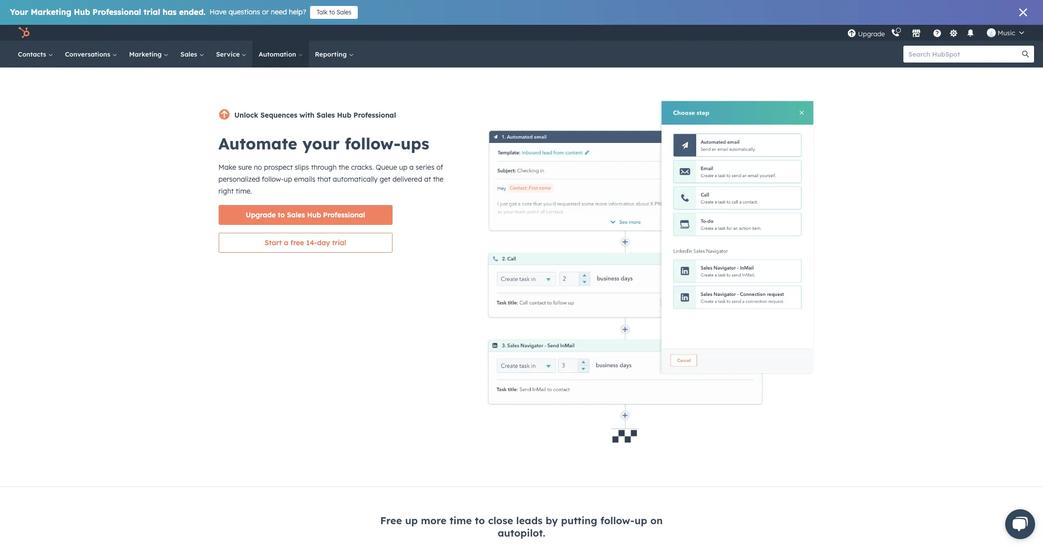 Task type: vqa. For each thing, say whether or not it's contained in the screenshot.
On
yes



Task type: describe. For each thing, give the bounding box(es) containing it.
Search HubSpot search field
[[904, 46, 1026, 63]]

0 horizontal spatial marketing
[[31, 7, 71, 17]]

close image
[[1020, 8, 1028, 16]]

up up delivered
[[399, 163, 408, 172]]

start a free 14-day trial button
[[218, 233, 392, 253]]

conversations link
[[59, 41, 123, 68]]

music button
[[981, 25, 1031, 41]]

ups
[[401, 134, 429, 154]]

1 vertical spatial hub
[[337, 111, 351, 120]]

service
[[216, 50, 242, 58]]

2 vertical spatial hub
[[307, 211, 321, 220]]

sure
[[238, 163, 252, 172]]

automatically
[[333, 175, 378, 184]]

2 vertical spatial professional
[[323, 211, 365, 220]]

a inside make sure no prospect slips through the cracks. queue up a series of personalized follow-up emails that automatically get delivered at the right time.
[[410, 163, 414, 172]]

up down the prospect
[[284, 175, 292, 184]]

service link
[[210, 41, 253, 68]]

calling icon button
[[887, 26, 904, 39]]

delivered
[[393, 175, 422, 184]]

right
[[218, 187, 234, 196]]

has
[[163, 7, 177, 17]]

ended.
[[179, 7, 206, 17]]

0 vertical spatial trial
[[144, 7, 160, 17]]

make
[[218, 163, 236, 172]]

your
[[302, 134, 340, 154]]

upgrade for upgrade to sales hub professional
[[246, 211, 276, 220]]

a inside 'button'
[[284, 239, 289, 248]]

sales left service
[[180, 50, 199, 58]]

upgrade to sales hub professional
[[246, 211, 365, 220]]

search button
[[1018, 46, 1034, 63]]

cracks.
[[351, 163, 374, 172]]

talk to sales button
[[310, 6, 358, 19]]

0 vertical spatial professional
[[93, 7, 141, 17]]

automation link
[[253, 41, 309, 68]]

have
[[210, 7, 227, 16]]

that
[[317, 175, 331, 184]]

by
[[546, 515, 558, 527]]

talk to sales
[[317, 8, 352, 16]]

greg robinson image
[[987, 28, 996, 37]]

questions
[[229, 7, 260, 16]]

of
[[437, 163, 443, 172]]

0 vertical spatial the
[[339, 163, 349, 172]]

help button
[[929, 25, 946, 41]]

time.
[[236, 187, 252, 196]]

or
[[262, 7, 269, 16]]

14-
[[306, 239, 317, 248]]

automate
[[218, 134, 297, 154]]

personalized
[[218, 175, 260, 184]]

help image
[[933, 29, 942, 38]]

upgrade for upgrade
[[858, 30, 885, 38]]

get
[[380, 175, 391, 184]]

reporting link
[[309, 41, 360, 68]]

putting
[[561, 515, 598, 527]]

hubspot link
[[12, 27, 37, 39]]

emails
[[294, 175, 315, 184]]

your marketing hub professional trial has ended. have questions or need help?
[[10, 7, 306, 17]]

1 horizontal spatial the
[[433, 175, 444, 184]]

up left on
[[635, 515, 648, 527]]

sales up free
[[287, 211, 305, 220]]



Task type: locate. For each thing, give the bounding box(es) containing it.
calling icon image
[[891, 29, 900, 38]]

menu containing music
[[847, 25, 1032, 41]]

sales
[[337, 8, 352, 16], [180, 50, 199, 58], [317, 111, 335, 120], [287, 211, 305, 220]]

marketing right your
[[31, 7, 71, 17]]

2 vertical spatial follow-
[[601, 515, 635, 527]]

0 vertical spatial a
[[410, 163, 414, 172]]

autopilot.
[[498, 527, 546, 540]]

0 horizontal spatial to
[[278, 211, 285, 220]]

contacts
[[18, 50, 48, 58]]

the
[[339, 163, 349, 172], [433, 175, 444, 184]]

music
[[998, 29, 1016, 37]]

1 horizontal spatial follow-
[[345, 134, 401, 154]]

0 horizontal spatial trial
[[144, 7, 160, 17]]

follow-
[[345, 134, 401, 154], [262, 175, 284, 184], [601, 515, 635, 527]]

unlock sequences with sales hub professional
[[234, 111, 396, 120]]

upgrade to sales hub professional link
[[218, 205, 392, 225]]

hub up 14-
[[307, 211, 321, 220]]

0 vertical spatial to
[[329, 8, 335, 16]]

upgrade image
[[848, 29, 856, 38]]

marketing link
[[123, 41, 175, 68]]

to up start
[[278, 211, 285, 220]]

to
[[329, 8, 335, 16], [278, 211, 285, 220], [475, 515, 485, 527]]

menu
[[847, 25, 1032, 41]]

settings image
[[950, 29, 959, 38]]

a left free
[[284, 239, 289, 248]]

trial inside 'button'
[[332, 239, 346, 248]]

with
[[300, 111, 315, 120]]

a up delivered
[[410, 163, 414, 172]]

queue
[[376, 163, 397, 172]]

marketplaces button
[[906, 25, 927, 41]]

trial
[[144, 7, 160, 17], [332, 239, 346, 248]]

0 horizontal spatial a
[[284, 239, 289, 248]]

up
[[399, 163, 408, 172], [284, 175, 292, 184], [405, 515, 418, 527], [635, 515, 648, 527]]

1 horizontal spatial hub
[[307, 211, 321, 220]]

a
[[410, 163, 414, 172], [284, 239, 289, 248]]

1 vertical spatial to
[[278, 211, 285, 220]]

to for upgrade
[[278, 211, 285, 220]]

unlock
[[234, 111, 258, 120]]

trial right day
[[332, 239, 346, 248]]

make sure no prospect slips through the cracks. queue up a series of personalized follow-up emails that automatically get delivered at the right time.
[[218, 163, 444, 196]]

marketing down the your marketing hub professional trial has ended. have questions or need help?
[[129, 50, 164, 58]]

at
[[424, 175, 431, 184]]

0 vertical spatial hub
[[74, 7, 90, 17]]

0 horizontal spatial hub
[[74, 7, 90, 17]]

upgrade right upgrade 'image'
[[858, 30, 885, 38]]

day
[[317, 239, 330, 248]]

1 horizontal spatial upgrade
[[858, 30, 885, 38]]

no
[[254, 163, 262, 172]]

close
[[488, 515, 513, 527]]

0 horizontal spatial follow-
[[262, 175, 284, 184]]

follow- inside free up more time to close leads by putting follow-up on autopilot.
[[601, 515, 635, 527]]

professional
[[93, 7, 141, 17], [354, 111, 396, 120], [323, 211, 365, 220]]

0 horizontal spatial the
[[339, 163, 349, 172]]

follow- down the prospect
[[262, 175, 284, 184]]

to inside "button"
[[329, 8, 335, 16]]

hub
[[74, 7, 90, 17], [337, 111, 351, 120], [307, 211, 321, 220]]

conversations
[[65, 50, 112, 58]]

to for talk
[[329, 8, 335, 16]]

to right talk
[[329, 8, 335, 16]]

1 vertical spatial a
[[284, 239, 289, 248]]

contacts link
[[12, 41, 59, 68]]

1 vertical spatial marketing
[[129, 50, 164, 58]]

2 horizontal spatial follow-
[[601, 515, 635, 527]]

to inside free up more time to close leads by putting follow-up on autopilot.
[[475, 515, 485, 527]]

1 vertical spatial upgrade
[[246, 211, 276, 220]]

notifications image
[[966, 29, 975, 38]]

sales right the with
[[317, 111, 335, 120]]

your
[[10, 7, 28, 17]]

follow- inside make sure no prospect slips through the cracks. queue up a series of personalized follow-up emails that automatically get delivered at the right time.
[[262, 175, 284, 184]]

0 vertical spatial marketing
[[31, 7, 71, 17]]

0 vertical spatial follow-
[[345, 134, 401, 154]]

0 vertical spatial upgrade
[[858, 30, 885, 38]]

1 horizontal spatial a
[[410, 163, 414, 172]]

on
[[651, 515, 663, 527]]

1 vertical spatial professional
[[354, 111, 396, 120]]

follow- right putting
[[601, 515, 635, 527]]

1 horizontal spatial to
[[329, 8, 335, 16]]

1 vertical spatial the
[[433, 175, 444, 184]]

leads
[[516, 515, 543, 527]]

1 vertical spatial follow-
[[262, 175, 284, 184]]

upgrade
[[858, 30, 885, 38], [246, 211, 276, 220]]

automate your follow-ups
[[218, 134, 429, 154]]

settings link
[[948, 28, 960, 38]]

sales inside "button"
[[337, 8, 352, 16]]

sequences
[[260, 111, 297, 120]]

marketing
[[31, 7, 71, 17], [129, 50, 164, 58]]

start a free 14-day trial
[[265, 239, 346, 248]]

the up automatically
[[339, 163, 349, 172]]

through
[[311, 163, 337, 172]]

search image
[[1023, 51, 1030, 58]]

chat widget region
[[990, 500, 1043, 548]]

marketplaces image
[[912, 29, 921, 38]]

free
[[380, 515, 402, 527]]

1 horizontal spatial marketing
[[129, 50, 164, 58]]

2 horizontal spatial hub
[[337, 111, 351, 120]]

time
[[450, 515, 472, 527]]

free up more time to close leads by putting follow-up on autopilot.
[[380, 515, 663, 540]]

0 horizontal spatial upgrade
[[246, 211, 276, 220]]

notifications button
[[962, 25, 979, 41]]

sales right talk
[[337, 8, 352, 16]]

to right time
[[475, 515, 485, 527]]

reporting
[[315, 50, 349, 58]]

2 horizontal spatial to
[[475, 515, 485, 527]]

2 vertical spatial to
[[475, 515, 485, 527]]

slips
[[295, 163, 309, 172]]

help?
[[289, 7, 306, 16]]

1 vertical spatial trial
[[332, 239, 346, 248]]

series
[[416, 163, 435, 172]]

the right the at
[[433, 175, 444, 184]]

1 horizontal spatial trial
[[332, 239, 346, 248]]

trial left has
[[144, 7, 160, 17]]

talk
[[317, 8, 328, 16]]

follow- up cracks.
[[345, 134, 401, 154]]

need
[[271, 7, 287, 16]]

sales link
[[175, 41, 210, 68]]

hub up automate your follow-ups
[[337, 111, 351, 120]]

more
[[421, 515, 447, 527]]

hubspot image
[[18, 27, 30, 39]]

upgrade down time.
[[246, 211, 276, 220]]

hub up conversations
[[74, 7, 90, 17]]

free
[[291, 239, 304, 248]]

start
[[265, 239, 282, 248]]

prospect
[[264, 163, 293, 172]]

up right free
[[405, 515, 418, 527]]

automation
[[259, 50, 298, 58]]



